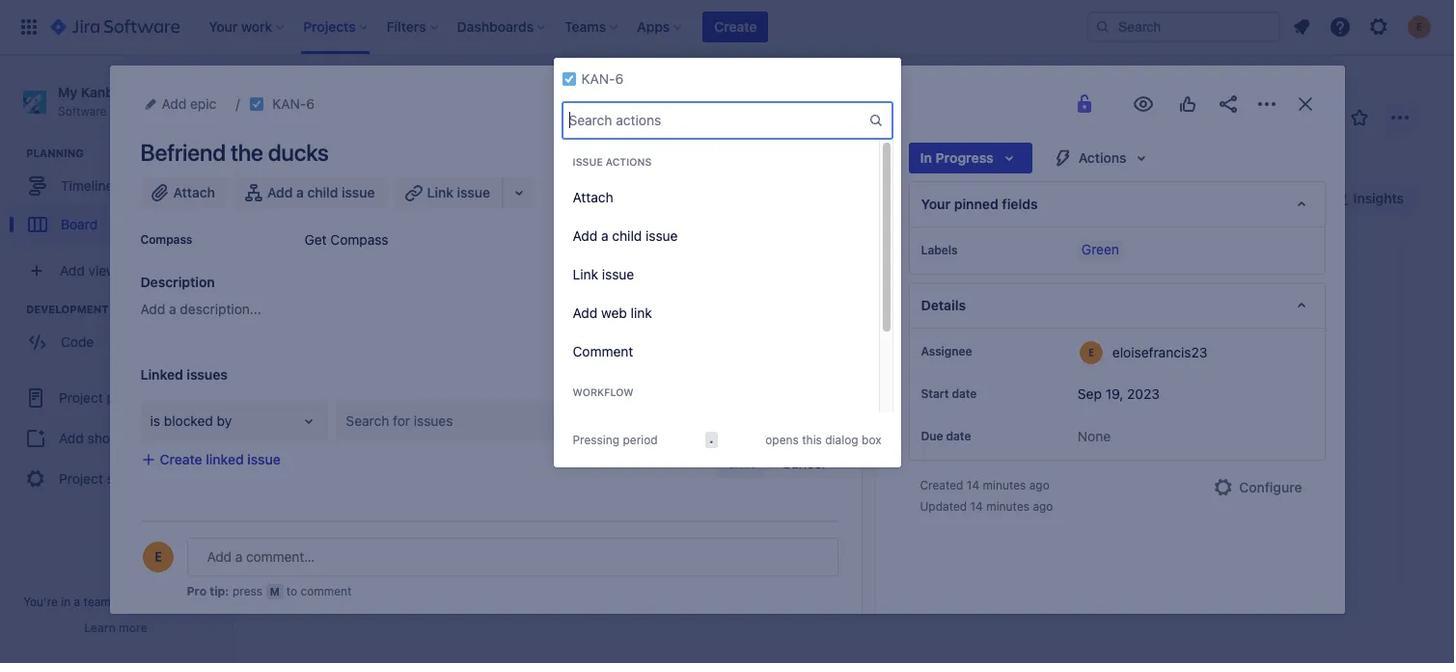 Task type: describe. For each thing, give the bounding box(es) containing it.
star kan board image
[[1348, 106, 1371, 129]]

Add a description... field
[[499, 578, 836, 613]]

create column image
[[1091, 253, 1114, 276]]

pages
[[107, 390, 145, 406]]

1 horizontal spatial compass
[[330, 232, 389, 248]]

1 horizontal spatial project
[[170, 595, 208, 610]]

a right in
[[74, 595, 80, 610]]

get compass
[[304, 232, 389, 248]]

create button
[[703, 12, 769, 42]]

linked
[[206, 452, 244, 468]]

befriend inside dialog
[[140, 139, 226, 166]]

learn
[[84, 622, 116, 636]]

your pinned fields
[[921, 196, 1038, 212]]

create for create
[[714, 18, 757, 35]]

box
[[862, 433, 882, 448]]

a down description
[[169, 301, 176, 318]]

open image
[[298, 410, 321, 433]]

planning
[[26, 147, 84, 159]]

Search field
[[1088, 12, 1281, 42]]

create issue
[[850, 310, 930, 326]]

kan
[[272, 118, 318, 145]]

configure
[[1239, 480, 1302, 496]]

details element
[[909, 283, 1326, 329]]

team-
[[84, 595, 116, 610]]

1 attach button from the left
[[140, 178, 227, 208]]

to
[[286, 585, 297, 599]]

software
[[58, 104, 107, 119]]

actions
[[606, 156, 652, 168]]

project for project pages
[[59, 390, 103, 406]]

0 vertical spatial 6
[[615, 70, 624, 87]]

web
[[140, 521, 169, 538]]

managed
[[116, 595, 167, 610]]

eloisefrancis23 image
[[401, 183, 432, 214]]

code link
[[10, 323, 222, 362]]

create issue button
[[819, 301, 1070, 336]]

add web link button
[[561, 293, 879, 332]]

due date
[[921, 429, 971, 444]]

kan board
[[272, 118, 382, 145]]

in progress
[[557, 265, 635, 279]]

start
[[921, 387, 949, 401]]

0 vertical spatial 14
[[967, 479, 980, 493]]

1 vertical spatial minutes
[[987, 500, 1030, 514]]

links
[[173, 521, 202, 538]]

sep 19, 2023
[[1078, 386, 1160, 402]]

1 horizontal spatial link issue
[[573, 266, 634, 282]]

kan-6 for the bottommost kan-6 link
[[582, 373, 620, 387]]

attach inside befriend the ducks dialog
[[173, 184, 215, 201]]

date for sep 19, 2023
[[952, 387, 977, 401]]

.
[[708, 433, 715, 447]]

cancel
[[782, 456, 826, 472]]

description
[[140, 274, 215, 290]]

period
[[623, 433, 658, 448]]

issue right eloisefrancis23 image
[[457, 184, 490, 201]]

1 horizontal spatial befriend
[[559, 314, 612, 330]]

you're
[[23, 595, 58, 610]]

project settings
[[59, 471, 157, 487]]

1 horizontal spatial attach
[[573, 189, 613, 205]]

1 vertical spatial link issue button
[[561, 255, 879, 293]]

tip:
[[210, 585, 229, 599]]

created 14 minutes ago updated 14 minutes ago
[[920, 479, 1053, 514]]

get
[[304, 232, 327, 248]]

cancel button
[[770, 449, 837, 480]]

assignee
[[921, 345, 972, 359]]

0 vertical spatial task image
[[561, 71, 577, 87]]

add web link
[[573, 304, 652, 321]]

issue up get compass
[[342, 184, 375, 201]]

kan-6 for the topmost kan-6 link
[[272, 96, 315, 112]]

you're in a team-managed project
[[23, 595, 208, 610]]

due
[[921, 429, 943, 444]]

6 inside befriend the ducks dialog
[[306, 96, 315, 112]]

board
[[61, 216, 98, 232]]

projects link
[[270, 77, 321, 100]]

pinned
[[954, 196, 999, 212]]

issue inside button
[[896, 310, 930, 326]]

1 vertical spatial kan-6 link
[[582, 372, 620, 389]]

1 horizontal spatial the
[[615, 314, 635, 330]]

create linked issue
[[160, 452, 281, 468]]

pro
[[187, 585, 207, 599]]

create for create linked issue
[[160, 452, 202, 468]]

configure link
[[1201, 473, 1314, 504]]

insights button
[[1315, 183, 1416, 214]]

your pinned fields element
[[909, 181, 1326, 228]]

add shortcut button
[[8, 420, 224, 459]]

create linked issue button
[[129, 449, 292, 472]]

opens this dialog box
[[766, 433, 882, 448]]

0 vertical spatial kan-
[[581, 70, 615, 87]]

add shortcut
[[59, 430, 140, 447]]

2023
[[1127, 386, 1160, 402]]

planning group
[[10, 146, 231, 250]]

comment
[[301, 585, 352, 599]]

comment
[[573, 343, 633, 359]]

2 vertical spatial 6
[[613, 373, 620, 387]]

group containing project pages
[[8, 370, 224, 507]]

development
[[26, 303, 109, 316]]

close image
[[1294, 93, 1317, 116]]

1 vertical spatial add a child issue button
[[561, 216, 879, 255]]

shortcut
[[87, 430, 140, 447]]

board
[[323, 118, 382, 145]]

issues
[[187, 367, 228, 383]]

description...
[[180, 301, 261, 318]]

1 vertical spatial ago
[[1033, 500, 1053, 514]]

0 horizontal spatial compass
[[140, 233, 192, 247]]

a down kan on the top
[[296, 184, 304, 201]]

Add a comment… field
[[187, 539, 838, 577]]

linked
[[140, 367, 183, 383]]

the inside befriend the ducks dialog
[[231, 139, 263, 166]]

workflow
[[573, 387, 634, 399]]

2 attach button from the left
[[561, 178, 879, 216]]

in
[[557, 265, 569, 279]]

settings
[[107, 471, 157, 487]]

kan- for the topmost kan-6 link
[[272, 96, 306, 112]]



Task type: vqa. For each thing, say whether or not it's contained in the screenshot.
Launch ad campaign related to bottommost Launch ad campaign button
no



Task type: locate. For each thing, give the bounding box(es) containing it.
kan-6 link up kan on the top
[[272, 93, 315, 116]]

0 horizontal spatial befriend the ducks
[[140, 139, 329, 166]]

m
[[270, 586, 279, 598]]

0 vertical spatial project
[[110, 104, 148, 119]]

0 vertical spatial link
[[427, 184, 454, 201]]

create left linked
[[160, 452, 202, 468]]

add a child issue inside befriend the ducks dialog
[[267, 184, 375, 201]]

1 vertical spatial add a child issue
[[573, 227, 678, 244]]

attach up board link
[[173, 184, 215, 201]]

link left add people icon
[[427, 184, 454, 201]]

0 vertical spatial kan-6
[[581, 70, 624, 87]]

0 horizontal spatial attach
[[173, 184, 215, 201]]

1 vertical spatial create
[[850, 310, 893, 326]]

Actions menu: KAN-6 field
[[563, 103, 868, 138]]

1 vertical spatial kan-
[[272, 96, 306, 112]]

1 horizontal spatial link issue button
[[561, 255, 879, 293]]

link
[[427, 184, 454, 201], [573, 266, 598, 282]]

pressing
[[573, 433, 620, 448]]

0 vertical spatial add a child issue
[[267, 184, 375, 201]]

create for create issue
[[850, 310, 893, 326]]

url
[[140, 560, 164, 574]]

add a child issue
[[267, 184, 375, 201], [573, 227, 678, 244]]

link issue
[[427, 184, 490, 201], [573, 266, 634, 282]]

minutes right updated
[[987, 500, 1030, 514]]

2 vertical spatial create
[[160, 452, 202, 468]]

0 vertical spatial link issue button
[[394, 178, 504, 208]]

project inside my kanban project software project
[[133, 84, 179, 100]]

0 horizontal spatial project
[[110, 104, 148, 119]]

1 vertical spatial kan-6
[[272, 96, 315, 112]]

1 vertical spatial 6
[[306, 96, 315, 112]]

create banner
[[0, 0, 1454, 54]]

project inside my kanban project software project
[[110, 104, 148, 119]]

befriend the ducks dialog
[[110, 66, 1345, 664]]

the left kan on the top
[[231, 139, 263, 166]]

issue up link
[[646, 227, 678, 244]]

the
[[231, 139, 263, 166], [615, 314, 635, 330]]

1 vertical spatial befriend
[[559, 314, 612, 330]]

0 vertical spatial kan-6 link
[[272, 93, 315, 116]]

issue
[[573, 156, 603, 168]]

group
[[8, 370, 224, 507]]

automations menu button icon image
[[1315, 106, 1339, 129]]

learn more button
[[84, 622, 147, 637]]

0 horizontal spatial befriend
[[140, 139, 226, 166]]

board link
[[10, 206, 222, 244]]

pro tip: press m to comment
[[187, 585, 352, 599]]

ducks up search this board text box at the left top of page
[[268, 139, 329, 166]]

child up the get
[[307, 184, 338, 201]]

attach down issue
[[573, 189, 613, 205]]

compass right the get
[[330, 232, 389, 248]]

link to a web page image
[[819, 522, 834, 538]]

create inside button
[[160, 452, 202, 468]]

my kanban project software project
[[58, 84, 179, 119]]

a
[[296, 184, 304, 201], [601, 227, 609, 244], [169, 301, 176, 318], [74, 595, 80, 610]]

create left details
[[850, 310, 893, 326]]

link
[[631, 304, 652, 321]]

kan-6 down primary element
[[581, 70, 624, 87]]

1 horizontal spatial kan-6 link
[[582, 372, 620, 389]]

befriend the ducks up comment
[[559, 314, 676, 330]]

6 up kan on the top
[[306, 96, 315, 112]]

create
[[714, 18, 757, 35], [850, 310, 893, 326], [160, 452, 202, 468]]

jira software image
[[50, 15, 180, 39], [50, 15, 180, 39]]

child
[[307, 184, 338, 201], [612, 227, 642, 244]]

dialog containing kan-6
[[553, 58, 901, 468]]

1 vertical spatial 14
[[970, 500, 983, 514]]

development group
[[10, 302, 231, 368]]

in
[[61, 595, 71, 610]]

0 horizontal spatial ducks
[[268, 139, 329, 166]]

0 horizontal spatial add a child issue
[[267, 184, 375, 201]]

kanban
[[81, 84, 130, 100]]

terry turtle image
[[430, 183, 461, 214]]

add down description
[[140, 301, 165, 318]]

create up actions menu: kan-6 'field'
[[714, 18, 757, 35]]

1 vertical spatial project
[[170, 595, 208, 610]]

code
[[61, 334, 94, 350]]

details
[[921, 297, 966, 314]]

1 horizontal spatial add a child issue
[[573, 227, 678, 244]]

ducks right web
[[639, 314, 676, 330]]

timeline link
[[10, 167, 222, 206]]

project right kanban
[[133, 84, 179, 100]]

attach
[[173, 184, 215, 201], [573, 189, 613, 205]]

child up progress
[[612, 227, 642, 244]]

date for none
[[946, 429, 971, 444]]

0 vertical spatial add a child issue button
[[235, 178, 387, 208]]

add a child issue up the get
[[267, 184, 375, 201]]

compass up description
[[140, 233, 192, 247]]

insights
[[1354, 190, 1404, 207]]

0 vertical spatial befriend the ducks
[[140, 139, 329, 166]]

1 vertical spatial child
[[612, 227, 642, 244]]

1 vertical spatial the
[[615, 314, 635, 330]]

kan-6 down comment
[[582, 373, 620, 387]]

project for project settings
[[59, 471, 103, 487]]

add inside button
[[573, 304, 598, 321]]

issue inside button
[[247, 452, 281, 468]]

date right 'start'
[[952, 387, 977, 401]]

ago
[[1029, 479, 1050, 493], [1033, 500, 1053, 514]]

0 vertical spatial minutes
[[983, 479, 1026, 493]]

projects
[[270, 80, 321, 97]]

add up in progress
[[573, 227, 598, 244]]

befriend up timeline link at the top left of the page
[[140, 139, 226, 166]]

1 vertical spatial link
[[573, 266, 598, 282]]

0 vertical spatial link issue
[[427, 184, 490, 201]]

minutes right created
[[983, 479, 1026, 493]]

kan-
[[581, 70, 615, 87], [272, 96, 306, 112], [582, 373, 613, 387]]

1 horizontal spatial attach button
[[561, 178, 879, 216]]

1 horizontal spatial create
[[714, 18, 757, 35]]

issue right linked
[[247, 452, 281, 468]]

0 horizontal spatial link issue
[[427, 184, 490, 201]]

19,
[[1106, 386, 1124, 402]]

kan- inside befriend the ducks dialog
[[272, 96, 306, 112]]

none
[[1078, 429, 1111, 445]]

1 horizontal spatial link
[[573, 266, 598, 282]]

green link
[[1078, 241, 1123, 261]]

this
[[802, 433, 822, 448]]

0 vertical spatial project
[[133, 84, 179, 100]]

dialog
[[825, 433, 859, 448]]

1 vertical spatial ducks
[[639, 314, 676, 330]]

learn more
[[84, 622, 147, 636]]

insights image
[[1327, 187, 1350, 210]]

1 vertical spatial task image
[[559, 373, 574, 388]]

0 horizontal spatial the
[[231, 139, 263, 166]]

0 vertical spatial child
[[307, 184, 338, 201]]

task image down primary element
[[561, 71, 577, 87]]

befriend the ducks down 'projects' link
[[140, 139, 329, 166]]

add
[[267, 184, 293, 201], [573, 227, 598, 244], [140, 301, 165, 318], [573, 304, 598, 321], [59, 430, 84, 447]]

your
[[921, 196, 951, 212]]

link issue inside befriend the ducks dialog
[[427, 184, 490, 201]]

date
[[952, 387, 977, 401], [946, 429, 971, 444]]

0 vertical spatial befriend
[[140, 139, 226, 166]]

0 vertical spatial create
[[714, 18, 757, 35]]

kan- down comment
[[582, 373, 613, 387]]

project pages link
[[8, 378, 224, 420]]

start date
[[921, 387, 977, 401]]

1 horizontal spatial ducks
[[639, 314, 676, 330]]

befriend
[[140, 139, 226, 166], [559, 314, 612, 330]]

more
[[119, 622, 147, 636]]

a up progress
[[601, 227, 609, 244]]

updated
[[920, 500, 967, 514]]

ducks inside dialog
[[268, 139, 329, 166]]

add a child issue button
[[235, 178, 387, 208], [561, 216, 879, 255]]

project settings link
[[8, 459, 224, 501]]

kan-6 inside befriend the ducks dialog
[[272, 96, 315, 112]]

2 horizontal spatial create
[[850, 310, 893, 326]]

0 vertical spatial the
[[231, 139, 263, 166]]

profile image of eloisefrancis23 image
[[142, 542, 173, 573]]

kan- down primary element
[[581, 70, 615, 87]]

link inside befriend the ducks dialog
[[427, 184, 454, 201]]

task image down comment
[[559, 373, 574, 388]]

task image
[[561, 71, 577, 87], [559, 373, 574, 388]]

kan-6 up kan on the top
[[272, 96, 315, 112]]

1 horizontal spatial befriend the ducks
[[559, 314, 676, 330]]

add inside button
[[59, 430, 84, 447]]

web links
[[140, 521, 202, 538]]

14 right updated
[[970, 500, 983, 514]]

attach button
[[140, 178, 227, 208], [561, 178, 879, 216]]

befriend the ducks
[[140, 139, 329, 166], [559, 314, 676, 330]]

labels
[[921, 243, 958, 258]]

my
[[58, 84, 77, 100]]

attach button up description
[[140, 178, 227, 208]]

project up the add shortcut
[[59, 390, 103, 406]]

6 up issue actions
[[615, 70, 624, 87]]

6 down comment
[[613, 373, 620, 387]]

search image
[[1095, 19, 1111, 35]]

add left "shortcut" on the bottom left of the page
[[59, 430, 84, 447]]

0 horizontal spatial add a child issue button
[[235, 178, 387, 208]]

add a description...
[[140, 301, 261, 318]]

kan-6
[[581, 70, 624, 87], [272, 96, 315, 112], [582, 373, 620, 387]]

project down the add shortcut
[[59, 471, 103, 487]]

1 vertical spatial date
[[946, 429, 971, 444]]

1 vertical spatial befriend the ducks
[[559, 314, 676, 330]]

befriend up comment
[[559, 314, 612, 330]]

0 vertical spatial date
[[952, 387, 977, 401]]

minutes
[[983, 479, 1026, 493], [987, 500, 1030, 514]]

dialog
[[553, 58, 901, 468]]

link right in
[[573, 266, 598, 282]]

https://www.example.com field
[[142, 578, 480, 613]]

kan- up kan on the top
[[272, 96, 306, 112]]

green
[[1082, 241, 1119, 258]]

child inside befriend the ducks dialog
[[307, 184, 338, 201]]

date right due
[[946, 429, 971, 444]]

issue up web
[[602, 266, 634, 282]]

Search this board text field
[[272, 181, 361, 216]]

project pages
[[59, 390, 145, 406]]

add people image
[[475, 187, 498, 210]]

primary element
[[12, 0, 1088, 54]]

web
[[601, 304, 627, 321]]

1 horizontal spatial add a child issue button
[[561, 216, 879, 255]]

comment button
[[561, 332, 879, 371]]

compass
[[330, 232, 389, 248], [140, 233, 192, 247]]

0 horizontal spatial link issue button
[[394, 178, 504, 208]]

created
[[920, 479, 964, 493]]

kan- for the bottommost kan-6 link
[[582, 373, 613, 387]]

the up comment
[[615, 314, 635, 330]]

add a child issue up progress
[[573, 227, 678, 244]]

0 vertical spatial ago
[[1029, 479, 1050, 493]]

add down kan on the top
[[267, 184, 293, 201]]

sep
[[1078, 386, 1102, 402]]

linked issues
[[140, 367, 228, 383]]

progress
[[572, 265, 635, 279]]

1 horizontal spatial child
[[612, 227, 642, 244]]

2 vertical spatial project
[[59, 471, 103, 487]]

add a child issue button up the get
[[235, 178, 387, 208]]

project left tip:
[[170, 595, 208, 610]]

2 vertical spatial kan-6
[[582, 373, 620, 387]]

issue up "assignee"
[[896, 310, 930, 326]]

issue
[[342, 184, 375, 201], [457, 184, 490, 201], [646, 227, 678, 244], [602, 266, 634, 282], [896, 310, 930, 326], [247, 452, 281, 468]]

add a child issue button up 'add web link' button
[[561, 216, 879, 255]]

search image
[[868, 113, 884, 128]]

befriend the ducks inside befriend the ducks dialog
[[140, 139, 329, 166]]

link issue button
[[394, 178, 504, 208], [561, 255, 879, 293]]

0 vertical spatial ducks
[[268, 139, 329, 166]]

add left web
[[573, 304, 598, 321]]

1 vertical spatial link issue
[[573, 266, 634, 282]]

0 horizontal spatial create
[[160, 452, 202, 468]]

fields
[[1002, 196, 1038, 212]]

0 horizontal spatial kan-6 link
[[272, 93, 315, 116]]

attach button down actions menu: kan-6 'field'
[[561, 178, 879, 216]]

1 vertical spatial project
[[59, 390, 103, 406]]

create inside primary element
[[714, 18, 757, 35]]

14 right created
[[967, 479, 980, 493]]

opens
[[766, 433, 799, 448]]

0 horizontal spatial attach button
[[140, 178, 227, 208]]

project down kanban
[[110, 104, 148, 119]]

kan-6 link down comment
[[582, 372, 620, 389]]

0 horizontal spatial link
[[427, 184, 454, 201]]

0 horizontal spatial child
[[307, 184, 338, 201]]

2 vertical spatial kan-
[[582, 373, 613, 387]]

issue actions
[[573, 156, 652, 168]]



